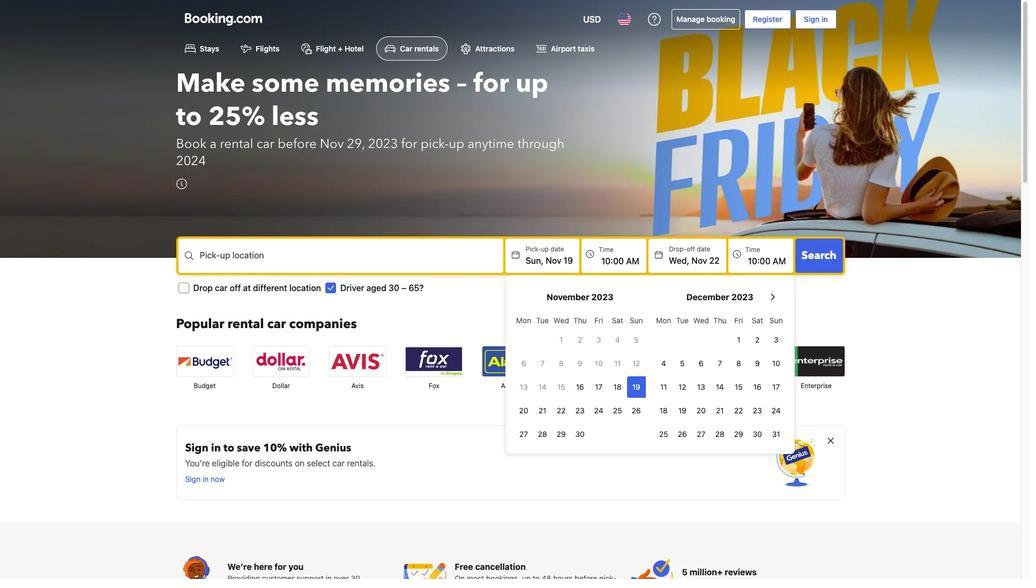 Task type: vqa. For each thing, say whether or not it's contained in the screenshot.


Task type: locate. For each thing, give the bounding box(es) containing it.
1 inside checkbox
[[737, 335, 741, 344]]

26 inside 26 november 2023 option
[[632, 406, 641, 415]]

1 tue from the left
[[536, 316, 549, 325]]

sign inside sign in to save 10% with genius you're eligible for discounts on select car rentals.
[[185, 441, 208, 455]]

wed for november
[[554, 316, 569, 325]]

2 20 from the left
[[697, 406, 706, 415]]

20 left 21 checkbox
[[519, 406, 528, 415]]

up up sun,
[[541, 245, 549, 253]]

5 inside option
[[634, 335, 639, 344]]

13 inside 13 november 2023 option
[[520, 382, 528, 392]]

0 horizontal spatial date
[[551, 245, 564, 253]]

1 horizontal spatial 23
[[753, 406, 762, 415]]

1 horizontal spatial nov
[[546, 256, 562, 266]]

1 date from the left
[[551, 245, 564, 253]]

14 inside checkbox
[[716, 382, 724, 392]]

15 for 15 option
[[735, 382, 743, 392]]

15 right 14 november 2023 checkbox
[[557, 382, 565, 392]]

0 horizontal spatial 2
[[578, 335, 582, 344]]

0 horizontal spatial 4
[[615, 335, 620, 344]]

4 for 4 november 2023 'checkbox'
[[615, 335, 620, 344]]

up down airport taxis link
[[516, 66, 548, 101]]

21 inside checkbox
[[716, 406, 724, 415]]

0 horizontal spatial mon
[[516, 316, 531, 325]]

19 inside pick-up date sun, nov 19
[[564, 256, 573, 266]]

1 27 from the left
[[520, 430, 528, 439]]

2023 right 29,
[[368, 135, 398, 153]]

28 left 29 november 2023 option
[[538, 430, 547, 439]]

0 horizontal spatial wed
[[554, 316, 569, 325]]

date for 19
[[551, 245, 564, 253]]

24 right '23' checkbox
[[594, 406, 603, 415]]

2023
[[368, 135, 398, 153], [592, 292, 614, 302], [732, 292, 754, 302]]

0 vertical spatial rental
[[220, 135, 253, 153]]

21 left 22 option
[[716, 406, 724, 415]]

to up book
[[176, 99, 202, 135]]

17 for 17 checkbox
[[595, 382, 603, 392]]

see terms and conditions for more information image
[[176, 179, 187, 189]]

2 sat from the left
[[752, 316, 763, 325]]

+
[[338, 44, 343, 53]]

0 horizontal spatial 3
[[597, 335, 601, 344]]

2 27 from the left
[[697, 430, 706, 439]]

9 right the 8 option
[[755, 359, 760, 368]]

19 November 2023 checkbox
[[627, 377, 646, 398]]

0 vertical spatial 26
[[632, 406, 641, 415]]

13 right 12 december 2023 option
[[697, 382, 705, 392]]

10
[[595, 359, 603, 368], [772, 359, 780, 368]]

25 for 25 december 2023 option
[[659, 430, 668, 439]]

24 inside checkbox
[[772, 406, 781, 415]]

2 9 from the left
[[755, 359, 760, 368]]

24 November 2023 checkbox
[[590, 400, 608, 422]]

26 inside 26 december 2023 checkbox
[[678, 430, 687, 439]]

13 for 13 november 2023 option
[[520, 382, 528, 392]]

16 for the 16 november 2023 checkbox
[[576, 382, 584, 392]]

19
[[564, 256, 573, 266], [632, 382, 641, 392], [679, 406, 687, 415]]

0 horizontal spatial 21
[[539, 406, 547, 415]]

1 13 from the left
[[520, 382, 528, 392]]

tue down november
[[536, 316, 549, 325]]

1 6 from the left
[[522, 359, 526, 368]]

2 1 from the left
[[737, 335, 741, 344]]

1 horizontal spatial 8
[[737, 359, 741, 368]]

fri up "3 november 2023" checkbox
[[595, 316, 603, 325]]

22
[[710, 256, 720, 266], [557, 406, 566, 415], [734, 406, 743, 415]]

1 horizontal spatial tue
[[676, 316, 689, 325]]

29 right "28" option
[[734, 430, 743, 439]]

30
[[389, 283, 399, 293], [576, 430, 585, 439], [753, 430, 762, 439]]

0 horizontal spatial 27
[[520, 430, 528, 439]]

13 inside 13 checkbox
[[697, 382, 705, 392]]

1 mon tue wed thu from the left
[[516, 316, 587, 325]]

8
[[559, 359, 564, 368], [737, 359, 741, 368]]

11 for 11 option
[[660, 382, 667, 392]]

sun up 3 december 2023 checkbox
[[770, 316, 783, 325]]

0 horizontal spatial grid
[[515, 310, 646, 445]]

make some memories – for up to 25% less book a rental car before nov 29, 2023 for pick-up anytime through 2024
[[176, 66, 565, 170]]

mon tue wed thu
[[516, 316, 587, 325], [656, 316, 727, 325]]

1 fri from the left
[[595, 316, 603, 325]]

0 vertical spatial 12
[[633, 359, 640, 368]]

enterprise
[[801, 382, 832, 390]]

0 vertical spatial to
[[176, 99, 202, 135]]

9 inside 9 december 2023 'option'
[[755, 359, 760, 368]]

10 right the 9 november 2023 option
[[595, 359, 603, 368]]

28 December 2023 checkbox
[[711, 424, 730, 445]]

16 right 15 november 2023 option
[[576, 382, 584, 392]]

1 horizontal spatial 29
[[734, 430, 743, 439]]

9 December 2023 checkbox
[[748, 353, 767, 374]]

in inside sign in now link
[[203, 475, 209, 484]]

2 13 from the left
[[697, 382, 705, 392]]

pick- up sun,
[[526, 245, 541, 253]]

2 21 from the left
[[716, 406, 724, 415]]

2 horizontal spatial 22
[[734, 406, 743, 415]]

5 million+ reviews image
[[631, 556, 674, 579]]

pick- inside pick-up date sun, nov 19
[[526, 245, 541, 253]]

off left at
[[230, 283, 241, 293]]

13 December 2023 checkbox
[[692, 377, 711, 398]]

1 horizontal spatial mon tue wed thu
[[656, 316, 727, 325]]

with
[[290, 441, 313, 455]]

0 horizontal spatial –
[[402, 283, 407, 293]]

less
[[272, 99, 319, 135]]

2 for november
[[578, 335, 582, 344]]

6 left 7 checkbox
[[522, 359, 526, 368]]

24 for 24 option
[[594, 406, 603, 415]]

0 vertical spatial 18
[[614, 382, 622, 392]]

1 horizontal spatial 7
[[718, 359, 722, 368]]

10 for "10 december 2023" checkbox
[[772, 359, 780, 368]]

1 vertical spatial 5
[[680, 359, 685, 368]]

18 inside 'checkbox'
[[660, 406, 668, 415]]

1 vertical spatial 19
[[632, 382, 641, 392]]

sign
[[804, 14, 820, 24], [185, 441, 208, 455], [185, 475, 201, 484]]

1 horizontal spatial 18
[[660, 406, 668, 415]]

on
[[295, 459, 305, 468]]

2 vertical spatial in
[[203, 475, 209, 484]]

11 left 12 november 2023 option
[[614, 359, 621, 368]]

0 horizontal spatial mon tue wed thu
[[516, 316, 587, 325]]

15 right 14 checkbox
[[735, 382, 743, 392]]

1 horizontal spatial 25
[[659, 430, 668, 439]]

0 vertical spatial –
[[457, 66, 467, 101]]

16 for 16 december 2023 checkbox
[[754, 382, 762, 392]]

1 horizontal spatial grid
[[654, 310, 786, 445]]

budget logo image
[[177, 347, 233, 377]]

15 December 2023 checkbox
[[730, 377, 748, 398]]

– for 65?
[[402, 283, 407, 293]]

2 28 from the left
[[716, 430, 725, 439]]

1 vertical spatial –
[[402, 283, 407, 293]]

4 inside option
[[661, 359, 666, 368]]

tue
[[536, 316, 549, 325], [676, 316, 689, 325]]

20 inside checkbox
[[697, 406, 706, 415]]

30 right aged
[[389, 283, 399, 293]]

16 right hertz
[[754, 382, 762, 392]]

pick- up the drop
[[200, 251, 220, 260]]

1 horizontal spatial 9
[[755, 359, 760, 368]]

1 horizontal spatial 1
[[737, 335, 741, 344]]

22 right wed, at the top right of the page
[[710, 256, 720, 266]]

11 left 12 december 2023 option
[[660, 382, 667, 392]]

3
[[597, 335, 601, 344], [774, 335, 779, 344]]

2 15 from the left
[[735, 382, 743, 392]]

23 right 22 option
[[753, 406, 762, 415]]

1 horizontal spatial 2
[[755, 335, 760, 344]]

8 right "7" checkbox
[[737, 359, 741, 368]]

date inside the drop-off date wed, nov 22
[[697, 245, 711, 253]]

car down the genius
[[333, 459, 345, 468]]

22 right 21 december 2023 checkbox
[[734, 406, 743, 415]]

5
[[634, 335, 639, 344], [680, 359, 685, 368], [682, 567, 688, 577]]

1 vertical spatial sign
[[185, 441, 208, 455]]

2 thu from the left
[[713, 316, 727, 325]]

fox
[[429, 382, 440, 390]]

sign in now
[[185, 475, 225, 484]]

dollar logo image
[[253, 347, 309, 377]]

off inside the drop-off date wed, nov 22
[[687, 245, 695, 253]]

1 vertical spatial 18
[[660, 406, 668, 415]]

5 inside checkbox
[[680, 359, 685, 368]]

6 December 2023 checkbox
[[692, 353, 711, 374]]

rental right a
[[220, 135, 253, 153]]

29 left 30 option
[[557, 430, 566, 439]]

1 horizontal spatial fri
[[735, 316, 743, 325]]

28 left 29 december 2023 option
[[716, 430, 725, 439]]

11 inside the '11 november 2023' option
[[614, 359, 621, 368]]

18 December 2023 checkbox
[[654, 400, 673, 422]]

sat up 4 november 2023 'checkbox'
[[612, 316, 623, 325]]

location
[[232, 251, 264, 260], [289, 283, 321, 293]]

12 December 2023 checkbox
[[673, 377, 692, 398]]

2 grid from the left
[[654, 310, 786, 445]]

1 horizontal spatial wed
[[694, 316, 709, 325]]

pick-
[[526, 245, 541, 253], [200, 251, 220, 260]]

drop-
[[669, 245, 687, 253]]

1 horizontal spatial to
[[224, 441, 234, 455]]

2 fri from the left
[[735, 316, 743, 325]]

11 inside 11 option
[[660, 382, 667, 392]]

0 horizontal spatial to
[[176, 99, 202, 135]]

manage booking
[[677, 14, 735, 24]]

2 6 from the left
[[699, 359, 704, 368]]

24
[[594, 406, 603, 415], [772, 406, 781, 415]]

1 16 from the left
[[576, 382, 584, 392]]

2 horizontal spatial 2023
[[732, 292, 754, 302]]

nov inside pick-up date sun, nov 19
[[546, 256, 562, 266]]

nov left 29,
[[320, 135, 344, 153]]

14 right 13 checkbox in the right bottom of the page
[[716, 382, 724, 392]]

18 inside option
[[614, 382, 622, 392]]

14 inside checkbox
[[539, 382, 547, 392]]

10 for '10' checkbox
[[595, 359, 603, 368]]

0 horizontal spatial 6
[[522, 359, 526, 368]]

date
[[551, 245, 564, 253], [697, 245, 711, 253]]

1 mon from the left
[[516, 316, 531, 325]]

0 horizontal spatial 2023
[[368, 135, 398, 153]]

23 right '22 november 2023' option
[[576, 406, 585, 415]]

17 right the 16 november 2023 checkbox
[[595, 382, 603, 392]]

thrifty logo image
[[559, 347, 615, 377]]

7 inside 7 checkbox
[[541, 359, 545, 368]]

mon tue wed thu up 1 option
[[516, 316, 587, 325]]

28
[[538, 430, 547, 439], [716, 430, 725, 439]]

date up november
[[551, 245, 564, 253]]

we're
[[228, 562, 252, 572]]

sign down 'you're'
[[185, 475, 201, 484]]

11
[[614, 359, 621, 368], [660, 382, 667, 392]]

28 November 2023 checkbox
[[533, 424, 552, 445]]

8 right 7 checkbox
[[559, 359, 564, 368]]

6 November 2023 checkbox
[[515, 353, 533, 374]]

14 November 2023 checkbox
[[533, 377, 552, 398]]

7 right 6 checkbox
[[718, 359, 722, 368]]

sun up the 5 november 2023 option at right
[[630, 316, 643, 325]]

0 horizontal spatial 16
[[576, 382, 584, 392]]

3 right 2 december 2023 checkbox
[[774, 335, 779, 344]]

2 8 from the left
[[737, 359, 741, 368]]

1 8 from the left
[[559, 359, 564, 368]]

date right drop-
[[697, 245, 711, 253]]

1 2 from the left
[[578, 335, 582, 344]]

you're
[[185, 459, 210, 468]]

rental
[[220, 135, 253, 153], [228, 315, 264, 333]]

1 9 from the left
[[578, 359, 583, 368]]

driver aged 30 – 65?
[[340, 283, 424, 293]]

1 vertical spatial to
[[224, 441, 234, 455]]

0 horizontal spatial 19
[[564, 256, 573, 266]]

car left before
[[257, 135, 274, 153]]

1 17 from the left
[[595, 382, 603, 392]]

pick- for pick-up location
[[200, 251, 220, 260]]

1 horizontal spatial 30
[[576, 430, 585, 439]]

20 November 2023 checkbox
[[515, 400, 533, 422]]

24 right 23 december 2023 checkbox
[[772, 406, 781, 415]]

27 right 26 december 2023 checkbox
[[697, 430, 706, 439]]

18 November 2023 checkbox
[[608, 377, 627, 398]]

1 28 from the left
[[538, 430, 547, 439]]

5 December 2023 checkbox
[[673, 353, 692, 374]]

21
[[539, 406, 547, 415], [716, 406, 724, 415]]

6 inside option
[[522, 359, 526, 368]]

1 grid from the left
[[515, 310, 646, 445]]

in
[[822, 14, 828, 24], [211, 441, 221, 455], [203, 475, 209, 484]]

1 15 from the left
[[557, 382, 565, 392]]

– down attractions link
[[457, 66, 467, 101]]

grid
[[515, 310, 646, 445], [654, 310, 786, 445]]

– inside make some memories – for up to 25% less book a rental car before nov 29, 2023 for pick-up anytime through 2024
[[457, 66, 467, 101]]

1 horizontal spatial 6
[[699, 359, 704, 368]]

19 December 2023 checkbox
[[673, 400, 692, 422]]

make
[[176, 66, 245, 101]]

22 November 2023 checkbox
[[552, 400, 571, 422]]

9 right '8' option
[[578, 359, 583, 368]]

off up wed, at the top right of the page
[[687, 245, 695, 253]]

29
[[557, 430, 566, 439], [734, 430, 743, 439]]

sun for december 2023
[[770, 316, 783, 325]]

car inside make some memories – for up to 25% less book a rental car before nov 29, 2023 for pick-up anytime through 2024
[[257, 135, 274, 153]]

in inside sign in to save 10% with genius you're eligible for discounts on select car rentals.
[[211, 441, 221, 455]]

to up eligible
[[224, 441, 234, 455]]

19 inside checkbox
[[679, 406, 687, 415]]

0 horizontal spatial pick-
[[200, 251, 220, 260]]

in for to
[[211, 441, 221, 455]]

25 December 2023 checkbox
[[654, 424, 673, 445]]

2 16 from the left
[[754, 382, 762, 392]]

1 December 2023 checkbox
[[730, 329, 748, 351]]

0 horizontal spatial 18
[[614, 382, 622, 392]]

nov inside the drop-off date wed, nov 22
[[692, 256, 707, 266]]

2 for december
[[755, 335, 760, 344]]

1 10 from the left
[[595, 359, 603, 368]]

0 vertical spatial 4
[[615, 335, 620, 344]]

25
[[613, 406, 622, 415], [659, 430, 668, 439]]

8 inside '8' option
[[559, 359, 564, 368]]

1 vertical spatial 12
[[679, 382, 687, 392]]

22 for 22 option
[[734, 406, 743, 415]]

2 vertical spatial 19
[[679, 406, 687, 415]]

1 3 from the left
[[597, 335, 601, 344]]

4 inside 'checkbox'
[[615, 335, 620, 344]]

7
[[541, 359, 545, 368], [718, 359, 722, 368]]

sign right register
[[804, 14, 820, 24]]

30 for 30 option
[[576, 430, 585, 439]]

1 horizontal spatial 15
[[735, 382, 743, 392]]

free cancellation
[[455, 562, 526, 572]]

24 inside option
[[594, 406, 603, 415]]

25 left 26 december 2023 checkbox
[[659, 430, 668, 439]]

alamo logo image
[[483, 347, 539, 377]]

27 left 28 option
[[520, 430, 528, 439]]

0 vertical spatial location
[[232, 251, 264, 260]]

0 horizontal spatial 24
[[594, 406, 603, 415]]

19 right 18 november 2023 option
[[632, 382, 641, 392]]

for down save at the bottom left
[[242, 459, 253, 468]]

28 for "28" option
[[716, 430, 725, 439]]

0 horizontal spatial 15
[[557, 382, 565, 392]]

1 left 2 checkbox
[[560, 335, 563, 344]]

2 mon tue wed thu from the left
[[656, 316, 727, 325]]

– left 65?
[[402, 283, 407, 293]]

30 right 29 november 2023 option
[[576, 430, 585, 439]]

car
[[257, 135, 274, 153], [215, 283, 228, 293], [267, 315, 286, 333], [333, 459, 345, 468]]

1 sun from the left
[[630, 316, 643, 325]]

wed up 1 option
[[554, 316, 569, 325]]

19 inside checkbox
[[632, 382, 641, 392]]

21 right 20 option
[[539, 406, 547, 415]]

1 horizontal spatial date
[[697, 245, 711, 253]]

10 November 2023 checkbox
[[590, 353, 608, 374]]

23 for '23' checkbox
[[576, 406, 585, 415]]

1 horizontal spatial sun
[[770, 316, 783, 325]]

1 horizontal spatial 4
[[661, 359, 666, 368]]

17 right 16 december 2023 checkbox
[[773, 382, 780, 392]]

1 1 from the left
[[560, 335, 563, 344]]

sign for now
[[185, 475, 201, 484]]

2 wed from the left
[[694, 316, 709, 325]]

22 right 21 checkbox
[[557, 406, 566, 415]]

2 left 3 december 2023 checkbox
[[755, 335, 760, 344]]

19 for 19 checkbox in the right bottom of the page
[[632, 382, 641, 392]]

1 horizontal spatial location
[[289, 283, 321, 293]]

15 for 15 november 2023 option
[[557, 382, 565, 392]]

select
[[307, 459, 330, 468]]

0 vertical spatial 19
[[564, 256, 573, 266]]

8 November 2023 checkbox
[[552, 353, 571, 374]]

2023 right november
[[592, 292, 614, 302]]

2 horizontal spatial 30
[[753, 430, 762, 439]]

10 right 9 december 2023 'option'
[[772, 359, 780, 368]]

10 December 2023 checkbox
[[767, 353, 786, 374]]

1 vertical spatial in
[[211, 441, 221, 455]]

0 horizontal spatial fri
[[595, 316, 603, 325]]

4 right "3 november 2023" checkbox
[[615, 335, 620, 344]]

2 3 from the left
[[774, 335, 779, 344]]

20
[[519, 406, 528, 415], [697, 406, 706, 415]]

20 inside option
[[519, 406, 528, 415]]

6 inside checkbox
[[699, 359, 704, 368]]

13 left 14 november 2023 checkbox
[[520, 382, 528, 392]]

1 inside option
[[560, 335, 563, 344]]

1 left 2 december 2023 checkbox
[[737, 335, 741, 344]]

2 date from the left
[[697, 245, 711, 253]]

2023 for december
[[732, 292, 754, 302]]

1 horizontal spatial 27
[[697, 430, 706, 439]]

18 right 17 checkbox
[[614, 382, 622, 392]]

8 for the 8 option
[[737, 359, 741, 368]]

13 November 2023 checkbox
[[515, 377, 533, 398]]

23
[[576, 406, 585, 415], [753, 406, 762, 415]]

1 29 from the left
[[557, 430, 566, 439]]

flights
[[256, 44, 280, 53]]

sign up 'you're'
[[185, 441, 208, 455]]

1 horizontal spatial –
[[457, 66, 467, 101]]

11 for the '11 november 2023' option
[[614, 359, 621, 368]]

29 November 2023 checkbox
[[552, 424, 571, 445]]

29 for 29 november 2023 option
[[557, 430, 566, 439]]

0 horizontal spatial tue
[[536, 316, 549, 325]]

1 horizontal spatial 2023
[[592, 292, 614, 302]]

mon up alamo logo
[[516, 316, 531, 325]]

2 horizontal spatial 19
[[679, 406, 687, 415]]

1 vertical spatial 26
[[678, 430, 687, 439]]

12 left 13 checkbox in the right bottom of the page
[[679, 382, 687, 392]]

9 November 2023 checkbox
[[571, 353, 590, 374]]

through
[[518, 135, 565, 153]]

6 right 5 december 2023 checkbox
[[699, 359, 704, 368]]

you
[[289, 562, 304, 572]]

location right the different
[[289, 283, 321, 293]]

20 right 19 checkbox
[[697, 406, 706, 415]]

27 for the 27 november 2023 option
[[520, 430, 528, 439]]

1 for november
[[560, 335, 563, 344]]

12 November 2023 checkbox
[[627, 353, 646, 374]]

3 right 2 checkbox
[[597, 335, 601, 344]]

1 horizontal spatial 22
[[710, 256, 720, 266]]

27 December 2023 checkbox
[[692, 424, 711, 445]]

20 for 20 option
[[519, 406, 528, 415]]

thu
[[574, 316, 587, 325], [713, 316, 727, 325]]

2023 right december
[[732, 292, 754, 302]]

2 mon from the left
[[656, 316, 671, 325]]

12
[[633, 359, 640, 368], [679, 382, 687, 392]]

2 29 from the left
[[734, 430, 743, 439]]

2 7 from the left
[[718, 359, 722, 368]]

1 horizontal spatial 16
[[754, 382, 762, 392]]

12 right the '11 november 2023' option
[[633, 359, 640, 368]]

date inside pick-up date sun, nov 19
[[551, 245, 564, 253]]

0 horizontal spatial sat
[[612, 316, 623, 325]]

22 for '22 november 2023' option
[[557, 406, 566, 415]]

25 right 24 option
[[613, 406, 622, 415]]

1 horizontal spatial 21
[[716, 406, 724, 415]]

2 vertical spatial sign
[[185, 475, 201, 484]]

0 horizontal spatial 10
[[595, 359, 603, 368]]

2 2 from the left
[[755, 335, 760, 344]]

0 horizontal spatial 28
[[538, 430, 547, 439]]

17
[[595, 382, 603, 392], [773, 382, 780, 392]]

tue down december
[[676, 316, 689, 325]]

17 for 17 december 2023 checkbox
[[773, 382, 780, 392]]

14 for 14 checkbox
[[716, 382, 724, 392]]

5 left the million+
[[682, 567, 688, 577]]

0 horizontal spatial 7
[[541, 359, 545, 368]]

7 for "7" checkbox
[[718, 359, 722, 368]]

1 vertical spatial off
[[230, 283, 241, 293]]

1 horizontal spatial 13
[[697, 382, 705, 392]]

1 sat from the left
[[612, 316, 623, 325]]

1 wed from the left
[[554, 316, 569, 325]]

2 17 from the left
[[773, 382, 780, 392]]

2 horizontal spatial nov
[[692, 256, 707, 266]]

0 horizontal spatial sun
[[630, 316, 643, 325]]

booking.com online hotel reservations image
[[185, 13, 262, 26]]

up
[[516, 66, 548, 101], [449, 135, 465, 153], [541, 245, 549, 253], [220, 251, 230, 260]]

8 inside option
[[737, 359, 741, 368]]

2 sun from the left
[[770, 316, 783, 325]]

1 thu from the left
[[574, 316, 587, 325]]

4 November 2023 checkbox
[[608, 329, 627, 351]]

22 December 2023 checkbox
[[730, 400, 748, 422]]

1 23 from the left
[[576, 406, 585, 415]]

1 14 from the left
[[539, 382, 547, 392]]

9 inside option
[[578, 359, 583, 368]]

nov
[[320, 135, 344, 153], [546, 256, 562, 266], [692, 256, 707, 266]]

1 7 from the left
[[541, 359, 545, 368]]

sat for november 2023
[[612, 316, 623, 325]]

0 horizontal spatial 29
[[557, 430, 566, 439]]

for left pick-
[[401, 135, 418, 153]]

mon tue wed thu for november
[[516, 316, 587, 325]]

2 10 from the left
[[772, 359, 780, 368]]

sun
[[630, 316, 643, 325], [770, 316, 783, 325]]

4 for 4 december 2023 option
[[661, 359, 666, 368]]

1 horizontal spatial thu
[[713, 316, 727, 325]]

thu up 2 checkbox
[[574, 316, 587, 325]]

drop-off date wed, nov 22
[[669, 245, 720, 266]]

now
[[211, 475, 225, 484]]

mon tue wed thu down december
[[656, 316, 727, 325]]

aged
[[367, 283, 386, 293]]

2 14 from the left
[[716, 382, 724, 392]]

5 right 4 november 2023 'checkbox'
[[634, 335, 639, 344]]

wed for december
[[694, 316, 709, 325]]

1 vertical spatial 25
[[659, 430, 668, 439]]

23 for 23 december 2023 checkbox
[[753, 406, 762, 415]]

21 inside checkbox
[[539, 406, 547, 415]]

7 inside "7" checkbox
[[718, 359, 722, 368]]

0 horizontal spatial location
[[232, 251, 264, 260]]

1 horizontal spatial 14
[[716, 382, 724, 392]]

rental down at
[[228, 315, 264, 333]]

16
[[576, 382, 584, 392], [754, 382, 762, 392]]

sat up 2 december 2023 checkbox
[[752, 316, 763, 325]]

26
[[632, 406, 641, 415], [678, 430, 687, 439]]

wed,
[[669, 256, 690, 266]]

15
[[557, 382, 565, 392], [735, 382, 743, 392]]

19 right sun,
[[564, 256, 573, 266]]

0 horizontal spatial 8
[[559, 359, 564, 368]]

12 inside 12 december 2023 option
[[679, 382, 687, 392]]

– for for
[[457, 66, 467, 101]]

26 November 2023 checkbox
[[627, 400, 646, 422]]

dollar
[[272, 382, 290, 390]]

0 horizontal spatial 26
[[632, 406, 641, 415]]

1 20 from the left
[[519, 406, 528, 415]]

2 24 from the left
[[772, 406, 781, 415]]

avis
[[352, 382, 364, 390]]

28 for 28 option
[[538, 430, 547, 439]]

1 horizontal spatial 26
[[678, 430, 687, 439]]

4 left 5 december 2023 checkbox
[[661, 359, 666, 368]]

0 vertical spatial 5
[[634, 335, 639, 344]]

0 horizontal spatial 25
[[613, 406, 622, 415]]

12 for 12 november 2023 option
[[633, 359, 640, 368]]

avis logo image
[[330, 347, 386, 377]]

airport taxis link
[[528, 36, 603, 61]]

1 horizontal spatial pick-
[[526, 245, 541, 253]]

tue for november
[[536, 316, 549, 325]]

14 right 13 november 2023 option
[[539, 382, 547, 392]]

2 23 from the left
[[753, 406, 762, 415]]

0 horizontal spatial 11
[[614, 359, 621, 368]]

1 21 from the left
[[539, 406, 547, 415]]

1 horizontal spatial mon
[[656, 316, 671, 325]]

0 horizontal spatial 13
[[520, 382, 528, 392]]

1 24 from the left
[[594, 406, 603, 415]]

23 December 2023 checkbox
[[748, 400, 767, 422]]

2 horizontal spatial in
[[822, 14, 828, 24]]

2 tue from the left
[[676, 316, 689, 325]]

1 horizontal spatial off
[[687, 245, 695, 253]]

in inside sign in link
[[822, 14, 828, 24]]

5 right 4 december 2023 option
[[680, 359, 685, 368]]

12 inside 12 november 2023 option
[[633, 359, 640, 368]]



Task type: describe. For each thing, give the bounding box(es) containing it.
companies
[[289, 315, 357, 333]]

save
[[237, 441, 261, 455]]

19 for 19 checkbox
[[679, 406, 687, 415]]

22 inside the drop-off date wed, nov 22
[[710, 256, 720, 266]]

27 for 27 december 2023 option
[[697, 430, 706, 439]]

2023 for november
[[592, 292, 614, 302]]

register
[[753, 14, 783, 24]]

24 for 24 checkbox
[[772, 406, 781, 415]]

thrifty
[[577, 382, 597, 390]]

24 December 2023 checkbox
[[767, 400, 786, 422]]

11 November 2023 checkbox
[[608, 353, 627, 374]]

stays
[[200, 44, 219, 53]]

0 horizontal spatial 30
[[389, 283, 399, 293]]

genius
[[315, 441, 351, 455]]

sun for november 2023
[[630, 316, 643, 325]]

car rentals
[[400, 44, 439, 53]]

budget
[[194, 382, 216, 390]]

fox logo image
[[406, 347, 462, 377]]

sun,
[[526, 256, 544, 266]]

18 for 18 november 2023 option
[[614, 382, 622, 392]]

7 for 7 checkbox
[[541, 359, 545, 368]]

31 December 2023 checkbox
[[767, 424, 786, 445]]

flight
[[316, 44, 336, 53]]

anytime
[[468, 135, 514, 153]]

flights link
[[232, 36, 288, 61]]

29 December 2023 checkbox
[[730, 424, 748, 445]]

to inside sign in to save 10% with genius you're eligible for discounts on select car rentals.
[[224, 441, 234, 455]]

mon for december
[[656, 316, 671, 325]]

memories
[[326, 66, 450, 101]]

popular rental car companies
[[176, 315, 357, 333]]

booking
[[707, 14, 735, 24]]

sat for december 2023
[[752, 316, 763, 325]]

12 for 12 december 2023 option
[[679, 382, 687, 392]]

mon for november
[[516, 316, 531, 325]]

popular
[[176, 315, 224, 333]]

date for 22
[[697, 245, 711, 253]]

17 December 2023 checkbox
[[767, 377, 786, 398]]

we're here for you image
[[176, 556, 219, 579]]

3 for december 2023
[[774, 335, 779, 344]]

23 November 2023 checkbox
[[571, 400, 590, 422]]

november 2023
[[547, 292, 614, 302]]

drop
[[193, 283, 213, 293]]

flight + hotel
[[316, 44, 364, 53]]

usd
[[583, 14, 601, 24]]

reviews
[[725, 567, 757, 577]]

5 November 2023 checkbox
[[627, 329, 646, 351]]

free
[[455, 562, 473, 572]]

alamo
[[501, 382, 520, 390]]

rentals.
[[347, 459, 376, 468]]

25 November 2023 checkbox
[[608, 400, 627, 422]]

16 November 2023 checkbox
[[571, 377, 590, 398]]

car inside sign in to save 10% with genius you're eligible for discounts on select car rentals.
[[333, 459, 345, 468]]

nov for sun,
[[546, 256, 562, 266]]

5 for 5 december 2023 checkbox
[[680, 359, 685, 368]]

5 million+ reviews
[[682, 567, 757, 577]]

10%
[[263, 441, 287, 455]]

19 cell
[[627, 374, 646, 398]]

6 for 6 option
[[522, 359, 526, 368]]

nov inside make some memories – for up to 25% less book a rental car before nov 29, 2023 for pick-up anytime through 2024
[[320, 135, 344, 153]]

up up drop car off at different location
[[220, 251, 230, 260]]

sign in to save 10% with genius you're eligible for discounts on select car rentals.
[[185, 441, 376, 468]]

a
[[210, 135, 217, 153]]

discounts
[[255, 459, 293, 468]]

3 for november 2023
[[597, 335, 601, 344]]

mon tue wed thu for december
[[656, 316, 727, 325]]

search button
[[795, 239, 843, 273]]

21 for 21 december 2023 checkbox
[[716, 406, 724, 415]]

1 for december
[[737, 335, 741, 344]]

2 November 2023 checkbox
[[571, 329, 590, 351]]

attractions
[[475, 44, 515, 53]]

0 vertical spatial sign
[[804, 14, 820, 24]]

20 December 2023 checkbox
[[692, 400, 711, 422]]

26 for 26 december 2023 checkbox
[[678, 430, 687, 439]]

pick-up location
[[200, 251, 264, 260]]

Pick-up location field
[[200, 256, 503, 269]]

18 for 18 'checkbox'
[[660, 406, 668, 415]]

rentals
[[415, 44, 439, 53]]

sign in link
[[796, 10, 837, 29]]

7 November 2023 checkbox
[[533, 353, 552, 374]]

taxis
[[578, 44, 595, 53]]

before
[[278, 135, 317, 153]]

at
[[243, 283, 251, 293]]

different
[[253, 283, 287, 293]]

car
[[400, 44, 413, 53]]

4 December 2023 checkbox
[[654, 353, 673, 374]]

25%
[[208, 99, 265, 135]]

sign in
[[804, 14, 828, 24]]

attractions link
[[452, 36, 523, 61]]

13 for 13 checkbox in the right bottom of the page
[[697, 382, 705, 392]]

stays link
[[176, 36, 228, 61]]

3 November 2023 checkbox
[[590, 329, 608, 351]]

airport
[[551, 44, 576, 53]]

some
[[252, 66, 319, 101]]

21 for 21 checkbox
[[539, 406, 547, 415]]

sign for to
[[185, 441, 208, 455]]

sixt
[[658, 382, 669, 390]]

hotel
[[345, 44, 364, 53]]

26 December 2023 checkbox
[[673, 424, 692, 445]]

2024
[[176, 152, 206, 170]]

for down attractions
[[473, 66, 509, 101]]

pick- for pick-up date sun, nov 19
[[526, 245, 541, 253]]

flight + hotel link
[[293, 36, 372, 61]]

thu for december
[[713, 316, 727, 325]]

to inside make some memories – for up to 25% less book a rental car before nov 29, 2023 for pick-up anytime through 2024
[[176, 99, 202, 135]]

rental inside make some memories – for up to 25% less book a rental car before nov 29, 2023 for pick-up anytime through 2024
[[220, 135, 253, 153]]

free cancellation image
[[403, 556, 446, 579]]

pick-up date sun, nov 19
[[526, 245, 573, 266]]

5 for the 5 november 2023 option at right
[[634, 335, 639, 344]]

8 for '8' option
[[559, 359, 564, 368]]

6 for 6 checkbox
[[699, 359, 704, 368]]

1 November 2023 checkbox
[[552, 329, 571, 351]]

1 vertical spatial location
[[289, 283, 321, 293]]

register link
[[745, 10, 791, 29]]

9 for the 9 november 2023 option
[[578, 359, 583, 368]]

here
[[254, 562, 273, 572]]

november
[[547, 292, 590, 302]]

7 December 2023 checkbox
[[711, 353, 730, 374]]

21 November 2023 checkbox
[[533, 400, 552, 422]]

up inside pick-up date sun, nov 19
[[541, 245, 549, 253]]

car down the different
[[267, 315, 286, 333]]

29 for 29 december 2023 option
[[734, 430, 743, 439]]

30 November 2023 checkbox
[[571, 424, 590, 445]]

nov for wed,
[[692, 256, 707, 266]]

december 2023
[[687, 292, 754, 302]]

25 for 25 option
[[613, 406, 622, 415]]

see terms and conditions for more information image
[[176, 179, 187, 189]]

for left you
[[275, 562, 287, 572]]

sign in now link
[[185, 474, 376, 485]]

20 for 20 checkbox
[[697, 406, 706, 415]]

drop car off at different location
[[193, 283, 321, 293]]

29,
[[347, 135, 365, 153]]

16 December 2023 checkbox
[[748, 377, 767, 398]]

8 December 2023 checkbox
[[730, 353, 748, 374]]

in for now
[[203, 475, 209, 484]]

cancellation
[[475, 562, 526, 572]]

3 December 2023 checkbox
[[767, 329, 786, 351]]

for inside sign in to save 10% with genius you're eligible for discounts on select car rentals.
[[242, 459, 253, 468]]

sixt logo image
[[635, 347, 692, 377]]

grid for november
[[515, 310, 646, 445]]

9 for 9 december 2023 'option'
[[755, 359, 760, 368]]

11 December 2023 checkbox
[[654, 377, 673, 398]]

2 vertical spatial 5
[[682, 567, 688, 577]]

fri for december
[[735, 316, 743, 325]]

december
[[687, 292, 730, 302]]

30 for 30 december 2023 option
[[753, 430, 762, 439]]

1 vertical spatial rental
[[228, 315, 264, 333]]

17 November 2023 checkbox
[[590, 377, 608, 398]]

we're here for you
[[228, 562, 304, 572]]

hertz
[[732, 382, 748, 390]]

pick-
[[421, 135, 449, 153]]

driver
[[340, 283, 364, 293]]

million+
[[690, 567, 723, 577]]

manage booking link
[[672, 9, 740, 29]]

31
[[772, 430, 780, 439]]

hertz logo image
[[712, 347, 768, 377]]

search
[[802, 248, 837, 263]]

21 December 2023 checkbox
[[711, 400, 730, 422]]

65?
[[409, 283, 424, 293]]

eligible
[[212, 459, 240, 468]]

car rentals link
[[377, 36, 448, 61]]

manage
[[677, 14, 705, 24]]

2023 inside make some memories – for up to 25% less book a rental car before nov 29, 2023 for pick-up anytime through 2024
[[368, 135, 398, 153]]

0 horizontal spatial off
[[230, 283, 241, 293]]

usd button
[[577, 6, 608, 32]]

30 December 2023 checkbox
[[748, 424, 767, 445]]

14 for 14 november 2023 checkbox
[[539, 382, 547, 392]]

grid for december
[[654, 310, 786, 445]]

15 November 2023 checkbox
[[552, 377, 571, 398]]

car right the drop
[[215, 283, 228, 293]]

up left the anytime
[[449, 135, 465, 153]]

enterprise logo image
[[788, 347, 845, 377]]

27 November 2023 checkbox
[[515, 424, 533, 445]]

airport taxis
[[551, 44, 595, 53]]

26 for 26 november 2023 option
[[632, 406, 641, 415]]

fri for november
[[595, 316, 603, 325]]

book
[[176, 135, 207, 153]]

2 December 2023 checkbox
[[748, 329, 767, 351]]

14 December 2023 checkbox
[[711, 377, 730, 398]]

thu for november
[[574, 316, 587, 325]]

tue for december
[[676, 316, 689, 325]]



